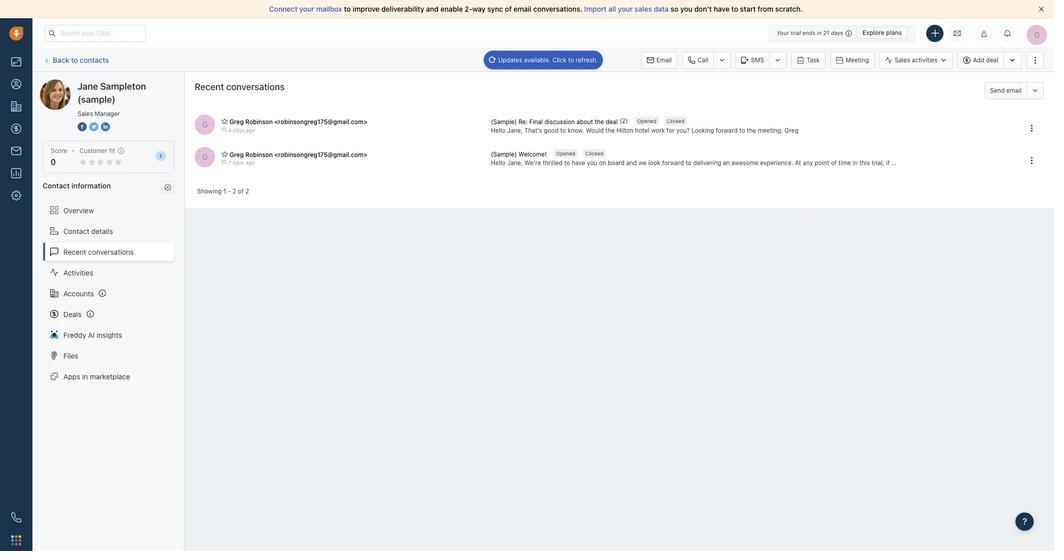 Task type: describe. For each thing, give the bounding box(es) containing it.
ago for (sample) welcome!
[[246, 160, 255, 166]]

delivering
[[693, 159, 721, 167]]

to right the 'back'
[[71, 56, 78, 64]]

point
[[815, 159, 829, 167]]

apps
[[63, 372, 80, 381]]

way
[[472, 5, 486, 13]]

to left start
[[731, 5, 738, 13]]

click
[[553, 56, 567, 64]]

improve
[[353, 5, 380, 13]]

0 vertical spatial have
[[714, 5, 730, 13]]

freshworks switcher image
[[11, 536, 21, 546]]

deal inside button
[[986, 56, 998, 64]]

1 horizontal spatial recent
[[195, 82, 224, 92]]

jane, for that's
[[507, 127, 523, 134]]

1 vertical spatial have
[[572, 159, 585, 167]]

jane sampleton (sample) sales manager
[[78, 81, 146, 118]]

outgoing image for (sample) re: final discussion about the deal
[[222, 127, 227, 132]]

jane for jane sampleton (sample) sales manager
[[78, 81, 98, 92]]

2-
[[465, 5, 472, 13]]

sampleton for jane sampleton (sample) sales manager
[[100, 81, 146, 92]]

(sample) for (sample) re: final discussion about the deal (2)
[[491, 118, 517, 126]]

trial
[[791, 29, 801, 36]]

task button
[[792, 51, 825, 69]]

0
[[51, 158, 56, 167]]

showing 1 - 2 of 2
[[197, 188, 249, 195]]

jane, for we're
[[507, 159, 523, 167]]

mng settings image
[[164, 184, 171, 191]]

that's
[[524, 127, 542, 134]]

7
[[228, 160, 231, 166]]

hilton
[[617, 127, 633, 134]]

refresh.
[[576, 56, 598, 64]]

add deal
[[973, 56, 998, 64]]

insights
[[97, 331, 122, 339]]

0 vertical spatial email
[[514, 5, 532, 13]]

welcome!
[[519, 150, 547, 158]]

to down the discussion
[[560, 127, 566, 134]]

re:
[[519, 118, 528, 126]]

the right hit
[[1002, 159, 1011, 167]]

if
[[886, 159, 890, 167]]

overview
[[63, 206, 94, 215]]

from
[[758, 5, 774, 13]]

2 vertical spatial of
[[238, 188, 244, 195]]

the inside (sample) re: final discussion about the deal (2)
[[595, 118, 604, 126]]

days for (sample) re: final discussion about the deal
[[233, 127, 245, 133]]

hotel
[[635, 127, 649, 134]]

1
[[223, 188, 226, 195]]

1 horizontal spatial forward
[[716, 127, 738, 134]]

customer
[[79, 147, 107, 155]]

trial,
[[872, 159, 884, 167]]

updates available. click to refresh. link
[[484, 50, 603, 69]]

sync
[[487, 5, 503, 13]]

meeting.
[[758, 127, 783, 134]]

explore
[[863, 29, 885, 37]]

1 horizontal spatial you
[[680, 5, 693, 13]]

1 an from the left
[[723, 159, 730, 167]]

(2)
[[620, 117, 628, 125]]

1 horizontal spatial opened
[[637, 118, 656, 124]]

(sample) welcome! link
[[491, 150, 549, 159]]

1 horizontal spatial conversations
[[226, 82, 285, 92]]

twitter circled image
[[89, 122, 98, 132]]

all
[[608, 5, 616, 13]]

email
[[657, 56, 672, 64]]

ends
[[803, 29, 815, 36]]

send email button
[[985, 82, 1027, 99]]

sales
[[635, 5, 652, 13]]

call button
[[683, 51, 714, 69]]

phone element
[[6, 508, 26, 528]]

for
[[667, 127, 675, 134]]

<robinsongreg175@gmail.com> for (sample) welcome!
[[274, 151, 368, 158]]

sales activities
[[895, 56, 938, 64]]

good
[[544, 127, 559, 134]]

0 button
[[51, 158, 56, 167]]

send email image
[[954, 29, 961, 37]]

add deal button
[[958, 51, 1003, 69]]

21
[[823, 29, 829, 36]]

(sample) for jane sampleton (sample)
[[115, 79, 144, 88]]

0 horizontal spatial recent conversations
[[63, 248, 134, 256]]

marketplace
[[90, 372, 130, 381]]

apps in marketplace
[[63, 372, 130, 381]]

details
[[91, 227, 113, 236]]

at
[[795, 159, 801, 167]]

0 horizontal spatial you
[[587, 159, 597, 167]]

your trial ends in 21 days
[[777, 29, 843, 36]]

score 0
[[51, 147, 67, 167]]

contact information
[[43, 182, 111, 190]]

import all your sales data link
[[584, 5, 671, 13]]

this
[[860, 159, 870, 167]]

connect
[[269, 5, 298, 13]]

send
[[990, 87, 1005, 94]]

to left the delivering
[[686, 159, 692, 167]]

updates
[[498, 56, 522, 64]]

hello jane, that's good to know. would the hilton hotel work for you? looking forward to the meeting. greg
[[491, 127, 799, 134]]

4 days ago
[[228, 127, 255, 133]]

close image
[[1039, 7, 1044, 12]]

just
[[981, 159, 991, 167]]

sales inside jane sampleton (sample) sales manager
[[78, 110, 93, 118]]

add
[[973, 56, 985, 64]]

1 your from the left
[[299, 5, 314, 13]]

what's new image
[[981, 30, 988, 37]]

robinson for (sample) welcome!
[[245, 151, 273, 158]]

awesome
[[732, 159, 758, 167]]

0 horizontal spatial opened
[[556, 151, 575, 157]]

task
[[807, 56, 820, 64]]

days for (sample) welcome!
[[233, 160, 244, 166]]

sampleton for jane sampleton (sample)
[[78, 79, 113, 88]]

don't
[[694, 5, 712, 13]]

jane for jane sampleton (sample)
[[60, 79, 76, 88]]

1 horizontal spatial recent conversations
[[195, 82, 285, 92]]

discussion
[[545, 118, 575, 126]]

the left meeting.
[[747, 127, 756, 134]]

4
[[228, 127, 232, 133]]

back to contacts link
[[43, 52, 110, 68]]

(sample) re: final discussion about the deal (2)
[[491, 117, 628, 126]]

2 2 from the left
[[245, 188, 249, 195]]

to right mailbox
[[344, 5, 351, 13]]

the left hilton
[[606, 127, 615, 134]]

1 vertical spatial clicked
[[585, 151, 604, 157]]

you?
[[676, 127, 690, 134]]



Task type: locate. For each thing, give the bounding box(es) containing it.
1 vertical spatial deal
[[606, 118, 618, 126]]

1 horizontal spatial your
[[618, 5, 633, 13]]

recent conversations up 4 days ago
[[195, 82, 285, 92]]

sms
[[751, 56, 764, 64]]

2 horizontal spatial you
[[892, 159, 902, 167]]

1 vertical spatial opened
[[556, 151, 575, 157]]

sales
[[895, 56, 910, 64], [78, 110, 93, 118]]

1 vertical spatial days
[[233, 127, 245, 133]]

deal
[[986, 56, 998, 64], [606, 118, 618, 126]]

1 (sample) from the top
[[491, 118, 517, 126]]

1 horizontal spatial clicked
[[667, 118, 685, 124]]

so
[[671, 5, 679, 13]]

0 horizontal spatial in
[[82, 372, 88, 381]]

facebook circled image
[[78, 122, 87, 132]]

information
[[72, 182, 111, 190]]

deliverability
[[381, 5, 424, 13]]

recent conversations down details
[[63, 248, 134, 256]]

0 horizontal spatial forward
[[662, 159, 684, 167]]

jane,
[[507, 127, 523, 134], [507, 159, 523, 167]]

activities
[[63, 269, 93, 277]]

your
[[777, 29, 789, 36]]

explore plans link
[[857, 27, 908, 39]]

2 your from the left
[[618, 5, 633, 13]]

have right don't on the right of page
[[714, 5, 730, 13]]

email button
[[641, 51, 677, 69]]

greg robinson <robinsongreg175@gmail.com> for (sample) re: final discussion about the deal
[[230, 118, 368, 126]]

email right sync
[[514, 5, 532, 13]]

1 hello from the top
[[491, 127, 506, 134]]

available.
[[524, 56, 551, 64]]

(sample) left welcome!
[[491, 150, 517, 158]]

1 horizontal spatial deal
[[986, 56, 998, 64]]

accounts
[[63, 289, 94, 298]]

1 vertical spatial email
[[1007, 87, 1022, 94]]

0 horizontal spatial an
[[723, 159, 730, 167]]

greg
[[230, 118, 244, 126], [785, 127, 799, 134], [230, 151, 244, 158]]

in left 21
[[817, 29, 822, 36]]

meeting button
[[830, 51, 875, 69]]

1 horizontal spatial an
[[1050, 159, 1054, 167]]

robinson up 4 days ago
[[245, 118, 273, 126]]

hello for hello jane, we're thrilled to have you on board and we look forward to delivering an awesome experience. at any point of time in this trial, if you need help with something, just hit the reply button an
[[491, 159, 506, 167]]

hello jane, we're thrilled to have you on board and we look forward to delivering an awesome experience. at any point of time in this trial, if you need help with something, just hit the reply button an
[[491, 159, 1054, 167]]

know.
[[568, 127, 584, 134]]

clicked
[[667, 118, 685, 124], [585, 151, 604, 157]]

1 vertical spatial of
[[831, 159, 837, 167]]

manager
[[95, 110, 120, 118]]

(sample) for (sample) welcome!
[[491, 150, 517, 158]]

connect your mailbox to improve deliverability and enable 2-way sync of email conversations. import all your sales data so you don't have to start from scratch.
[[269, 5, 803, 13]]

1 vertical spatial recent
[[63, 248, 86, 256]]

0 horizontal spatial your
[[299, 5, 314, 13]]

deal inside (sample) re: final discussion about the deal (2)
[[606, 118, 618, 126]]

0 vertical spatial opened
[[637, 118, 656, 124]]

call link
[[683, 51, 714, 69]]

hello down (sample) welcome!
[[491, 159, 506, 167]]

0 horizontal spatial jane
[[60, 79, 76, 88]]

1 vertical spatial conversations
[[88, 248, 134, 256]]

0 vertical spatial outgoing image
[[222, 127, 227, 132]]

1 vertical spatial outgoing image
[[222, 160, 227, 165]]

of right sync
[[505, 5, 512, 13]]

1 horizontal spatial of
[[505, 5, 512, 13]]

explore plans
[[863, 29, 902, 37]]

1 2 from the left
[[232, 188, 236, 195]]

2 robinson from the top
[[245, 151, 273, 158]]

0 vertical spatial and
[[426, 5, 439, 13]]

2 horizontal spatial in
[[853, 159, 858, 167]]

1 vertical spatial hello
[[491, 159, 506, 167]]

ago right the 7
[[246, 160, 255, 166]]

0 vertical spatial greg robinson <robinsongreg175@gmail.com>
[[230, 118, 368, 126]]

of
[[505, 5, 512, 13], [831, 159, 837, 167], [238, 188, 244, 195]]

you left the on
[[587, 159, 597, 167]]

email
[[514, 5, 532, 13], [1007, 87, 1022, 94]]

conversations down details
[[88, 248, 134, 256]]

forward right look
[[662, 159, 684, 167]]

any
[[803, 159, 813, 167]]

send email
[[990, 87, 1022, 94]]

ago for (sample) re: final discussion about the deal
[[246, 127, 255, 133]]

sampleton inside jane sampleton (sample) sales manager
[[100, 81, 146, 92]]

opened up thrilled
[[556, 151, 575, 157]]

(sample)
[[491, 118, 517, 126], [491, 150, 517, 158]]

to right thrilled
[[564, 159, 570, 167]]

1 vertical spatial robinson
[[245, 151, 273, 158]]

0 vertical spatial <robinsongreg175@gmail.com>
[[274, 118, 368, 126]]

connect your mailbox link
[[269, 5, 344, 13]]

conversations.
[[533, 5, 582, 13]]

phone image
[[11, 513, 21, 523]]

0 vertical spatial of
[[505, 5, 512, 13]]

clicked up for
[[667, 118, 685, 124]]

contact for contact details
[[63, 227, 89, 236]]

activities
[[912, 56, 938, 64]]

<robinsongreg175@gmail.com> for (sample) re: final discussion about the deal
[[274, 118, 368, 126]]

1 vertical spatial forward
[[662, 159, 684, 167]]

looking
[[692, 127, 714, 134]]

hit
[[993, 159, 1000, 167]]

(sample) up "manager"
[[115, 79, 144, 88]]

would
[[586, 127, 604, 134]]

0 vertical spatial hello
[[491, 127, 506, 134]]

1 vertical spatial contact
[[63, 227, 89, 236]]

jane inside jane sampleton (sample) sales manager
[[78, 81, 98, 92]]

2 outgoing image from the top
[[222, 160, 227, 165]]

0 vertical spatial deal
[[986, 56, 998, 64]]

an
[[723, 159, 730, 167], [1050, 159, 1054, 167]]

conversations
[[226, 82, 285, 92], [88, 248, 134, 256]]

0 vertical spatial forward
[[716, 127, 738, 134]]

we
[[639, 159, 647, 167]]

opened up hello jane, that's good to know. would the hilton hotel work for you? looking forward to the meeting. greg
[[637, 118, 656, 124]]

button
[[1029, 159, 1048, 167]]

1 horizontal spatial in
[[817, 29, 822, 36]]

hello up (sample) welcome!
[[491, 127, 506, 134]]

2 <robinsongreg175@gmail.com> from the top
[[274, 151, 368, 158]]

to right click
[[568, 56, 574, 64]]

1 vertical spatial recent conversations
[[63, 248, 134, 256]]

jane, down re:
[[507, 127, 523, 134]]

0 horizontal spatial and
[[426, 5, 439, 13]]

contact for contact information
[[43, 182, 70, 190]]

(sample) for jane sampleton (sample) sales manager
[[78, 94, 115, 105]]

2 an from the left
[[1050, 159, 1054, 167]]

start
[[740, 5, 756, 13]]

0 vertical spatial contact
[[43, 182, 70, 190]]

1 greg robinson <robinsongreg175@gmail.com> from the top
[[230, 118, 368, 126]]

jane down contacts
[[78, 81, 98, 92]]

recent conversations
[[195, 82, 285, 92], [63, 248, 134, 256]]

0 vertical spatial jane,
[[507, 127, 523, 134]]

to
[[344, 5, 351, 13], [731, 5, 738, 13], [71, 56, 78, 64], [568, 56, 574, 64], [560, 127, 566, 134], [739, 127, 745, 134], [564, 159, 570, 167], [686, 159, 692, 167]]

ago right 4
[[246, 127, 255, 133]]

0 vertical spatial sales
[[895, 56, 910, 64]]

2 horizontal spatial of
[[831, 159, 837, 167]]

2 vertical spatial days
[[233, 160, 244, 166]]

you right if
[[892, 159, 902, 167]]

(sample) inside jane sampleton (sample) sales manager
[[78, 94, 115, 105]]

sampleton up "manager"
[[100, 81, 146, 92]]

deal right the add
[[986, 56, 998, 64]]

deal left (2)
[[606, 118, 618, 126]]

days right 4
[[233, 127, 245, 133]]

0 horizontal spatial sales
[[78, 110, 93, 118]]

1 horizontal spatial 2
[[245, 188, 249, 195]]

board
[[608, 159, 625, 167]]

sampleton down contacts
[[78, 79, 113, 88]]

0 vertical spatial ago
[[246, 127, 255, 133]]

sales activities button
[[880, 51, 958, 69], [880, 51, 953, 69]]

an left awesome
[[723, 159, 730, 167]]

experience.
[[760, 159, 793, 167]]

updates available. click to refresh.
[[498, 56, 598, 64]]

1 horizontal spatial jane
[[78, 81, 98, 92]]

forward right looking
[[716, 127, 738, 134]]

your left mailbox
[[299, 5, 314, 13]]

0 vertical spatial in
[[817, 29, 822, 36]]

meeting
[[846, 56, 869, 64]]

outgoing image for (sample) welcome!
[[222, 160, 227, 165]]

0 vertical spatial recent
[[195, 82, 224, 92]]

0 vertical spatial conversations
[[226, 82, 285, 92]]

1 horizontal spatial sales
[[895, 56, 910, 64]]

1 outgoing image from the top
[[222, 127, 227, 132]]

need
[[904, 159, 918, 167]]

0 horizontal spatial clicked
[[585, 151, 604, 157]]

you
[[680, 5, 693, 13], [587, 159, 597, 167], [892, 159, 902, 167]]

1 robinson from the top
[[245, 118, 273, 126]]

2 vertical spatial in
[[82, 372, 88, 381]]

final
[[529, 118, 543, 126]]

greg right meeting.
[[785, 127, 799, 134]]

time
[[839, 159, 851, 167]]

0 vertical spatial days
[[831, 29, 843, 36]]

and left we
[[626, 159, 637, 167]]

1 horizontal spatial and
[[626, 159, 637, 167]]

1 vertical spatial (sample)
[[491, 150, 517, 158]]

(sample) re: final discussion about the deal link
[[491, 117, 620, 126]]

hello for hello jane, that's good to know. would the hilton hotel work for you? looking forward to the meeting. greg
[[491, 127, 506, 134]]

contact
[[43, 182, 70, 190], [63, 227, 89, 236]]

contact details
[[63, 227, 113, 236]]

days right the 7
[[233, 160, 244, 166]]

2 greg robinson <robinsongreg175@gmail.com> from the top
[[230, 151, 368, 158]]

0 horizontal spatial recent
[[63, 248, 86, 256]]

robinson for (sample) re: final discussion about the deal
[[245, 118, 273, 126]]

0 horizontal spatial of
[[238, 188, 244, 195]]

0 vertical spatial (sample)
[[491, 118, 517, 126]]

0 vertical spatial clicked
[[667, 118, 685, 124]]

of left the time
[[831, 159, 837, 167]]

1 vertical spatial (sample)
[[78, 94, 115, 105]]

(sample) re: final discussion about the deal button
[[491, 117, 620, 126]]

1 vertical spatial ago
[[246, 160, 255, 166]]

greg up 7 days ago
[[230, 151, 244, 158]]

2 hello from the top
[[491, 159, 506, 167]]

Search your CRM... text field
[[45, 25, 146, 42]]

(sample) down the jane sampleton (sample)
[[78, 94, 115, 105]]

outgoing image left the 7
[[222, 160, 227, 165]]

sales up facebook circled image
[[78, 110, 93, 118]]

(sample) inside (sample) re: final discussion about the deal (2)
[[491, 118, 517, 126]]

greg up 4 days ago
[[230, 118, 244, 126]]

on
[[599, 159, 606, 167]]

0 vertical spatial recent conversations
[[195, 82, 285, 92]]

1 vertical spatial and
[[626, 159, 637, 167]]

help
[[920, 159, 932, 167]]

plans
[[886, 29, 902, 37]]

an right button
[[1050, 159, 1054, 167]]

(sample) left re:
[[491, 118, 517, 126]]

score
[[51, 147, 67, 155]]

sales left activities
[[895, 56, 910, 64]]

jane down the 'back'
[[60, 79, 76, 88]]

0 vertical spatial robinson
[[245, 118, 273, 126]]

conversations up 4 days ago
[[226, 82, 285, 92]]

1 jane, from the top
[[507, 127, 523, 134]]

2
[[232, 188, 236, 195], [245, 188, 249, 195]]

and left enable
[[426, 5, 439, 13]]

your right all
[[618, 5, 633, 13]]

we're
[[524, 159, 541, 167]]

2 vertical spatial greg
[[230, 151, 244, 158]]

sampleton
[[78, 79, 113, 88], [100, 81, 146, 92]]

0 horizontal spatial email
[[514, 5, 532, 13]]

1 horizontal spatial have
[[714, 5, 730, 13]]

2 jane, from the top
[[507, 159, 523, 167]]

1 <robinsongreg175@gmail.com> from the top
[[274, 118, 368, 126]]

1 horizontal spatial email
[[1007, 87, 1022, 94]]

ai
[[88, 331, 95, 339]]

you right so
[[680, 5, 693, 13]]

greg for (sample) re: final discussion about the deal
[[230, 118, 244, 126]]

something,
[[947, 159, 979, 167]]

jane
[[60, 79, 76, 88], [78, 81, 98, 92]]

jane, down (sample) welcome!
[[507, 159, 523, 167]]

back to contacts
[[53, 56, 109, 64]]

back
[[53, 56, 69, 64]]

0 horizontal spatial have
[[572, 159, 585, 167]]

1 vertical spatial sales
[[78, 110, 93, 118]]

1 vertical spatial greg robinson <robinsongreg175@gmail.com>
[[230, 151, 368, 158]]

customer fit
[[79, 147, 115, 155]]

days right 21
[[831, 29, 843, 36]]

email right send
[[1007, 87, 1022, 94]]

opened
[[637, 118, 656, 124], [556, 151, 575, 157]]

robinson up 7 days ago
[[245, 151, 273, 158]]

to left meeting.
[[739, 127, 745, 134]]

work
[[651, 127, 665, 134]]

clicked up the on
[[585, 151, 604, 157]]

(sample) welcome! button
[[491, 150, 549, 159]]

of right -
[[238, 188, 244, 195]]

outgoing image
[[222, 127, 227, 132], [222, 160, 227, 165]]

contact down 0
[[43, 182, 70, 190]]

deals
[[63, 310, 82, 319]]

0 horizontal spatial conversations
[[88, 248, 134, 256]]

(sample) inside (sample) welcome! link
[[491, 150, 517, 158]]

email inside button
[[1007, 87, 1022, 94]]

2 (sample) from the top
[[491, 150, 517, 158]]

1 vertical spatial greg
[[785, 127, 799, 134]]

the up would
[[595, 118, 604, 126]]

0 vertical spatial (sample)
[[115, 79, 144, 88]]

reply
[[1013, 159, 1027, 167]]

1 vertical spatial in
[[853, 159, 858, 167]]

contact down overview
[[63, 227, 89, 236]]

in right apps
[[82, 372, 88, 381]]

0 horizontal spatial 2
[[232, 188, 236, 195]]

linkedin circled image
[[101, 122, 110, 132]]

outgoing image left 4
[[222, 127, 227, 132]]

0 vertical spatial greg
[[230, 118, 244, 126]]

greg robinson <robinsongreg175@gmail.com> for (sample) welcome!
[[230, 151, 368, 158]]

greg for (sample) welcome!
[[230, 151, 244, 158]]

1 vertical spatial <robinsongreg175@gmail.com>
[[274, 151, 368, 158]]

in left this
[[853, 159, 858, 167]]

1 vertical spatial jane,
[[507, 159, 523, 167]]

have left the on
[[572, 159, 585, 167]]

0 horizontal spatial deal
[[606, 118, 618, 126]]



Task type: vqa. For each thing, say whether or not it's contained in the screenshot.
Dismiss button
no



